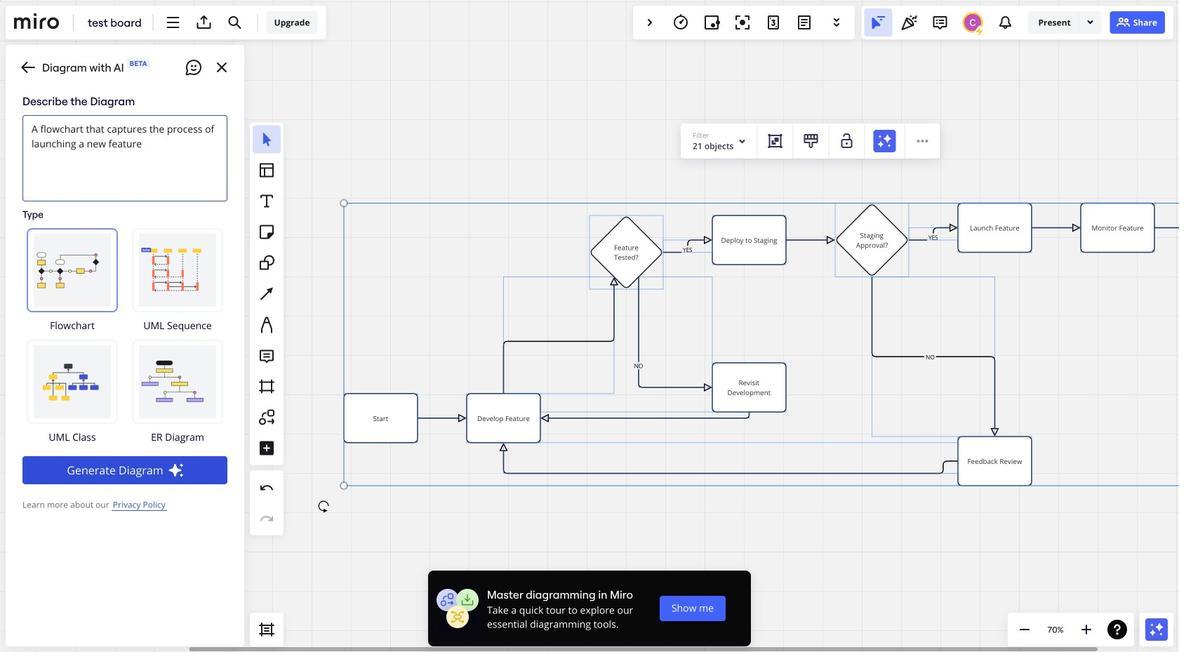 Task type: vqa. For each thing, say whether or not it's contained in the screenshot.
SPAGX image
yes



Task type: describe. For each thing, give the bounding box(es) containing it.
feed image
[[997, 14, 1014, 31]]

search image
[[227, 14, 243, 31]]

board toolbar
[[6, 6, 326, 39]]

main menu image
[[165, 14, 182, 31]]

uml sequence image
[[139, 234, 209, 307]]

uml class image
[[34, 345, 103, 418]]

spagx image inside context menu toolbar
[[917, 135, 928, 147]]

reactions image
[[901, 14, 918, 31]]

1 horizontal spatial spagx image
[[838, 133, 855, 150]]

0 horizontal spatial spagx image
[[768, 134, 782, 148]]



Task type: locate. For each thing, give the bounding box(es) containing it.
img image
[[734, 133, 751, 150]]

2 horizontal spatial spagx image
[[1115, 14, 1132, 31]]

spagx image
[[1085, 16, 1096, 27], [974, 26, 985, 37], [917, 135, 928, 147]]

comment image
[[932, 14, 949, 31]]

er diagram image
[[139, 345, 209, 418]]

back image
[[20, 59, 37, 76]]

Describe your diagram. E.g A flowchart that captures the process of launching a new feature text field
[[22, 115, 227, 201]]

1 horizontal spatial spagx image
[[974, 26, 985, 37]]

hide collaborators' cursors image
[[870, 14, 887, 31]]

context menu toolbar
[[681, 124, 940, 159]]

spagx image
[[1115, 14, 1132, 31], [838, 133, 855, 150], [768, 134, 782, 148]]

communication toolbar
[[862, 6, 1174, 39]]

hide apps image
[[642, 14, 659, 31]]

close image
[[213, 59, 230, 76]]

creation toolbar
[[250, 45, 284, 613]]

flowchart image
[[34, 234, 103, 307]]

2 horizontal spatial spagx image
[[1085, 16, 1096, 27]]

0 horizontal spatial spagx image
[[917, 135, 928, 147]]

how was your ai diagram experience? image
[[185, 59, 202, 76]]

collaboration toolbar
[[633, 6, 855, 39]]

export this board image
[[196, 14, 212, 31]]

open frames image
[[258, 621, 275, 638]]



